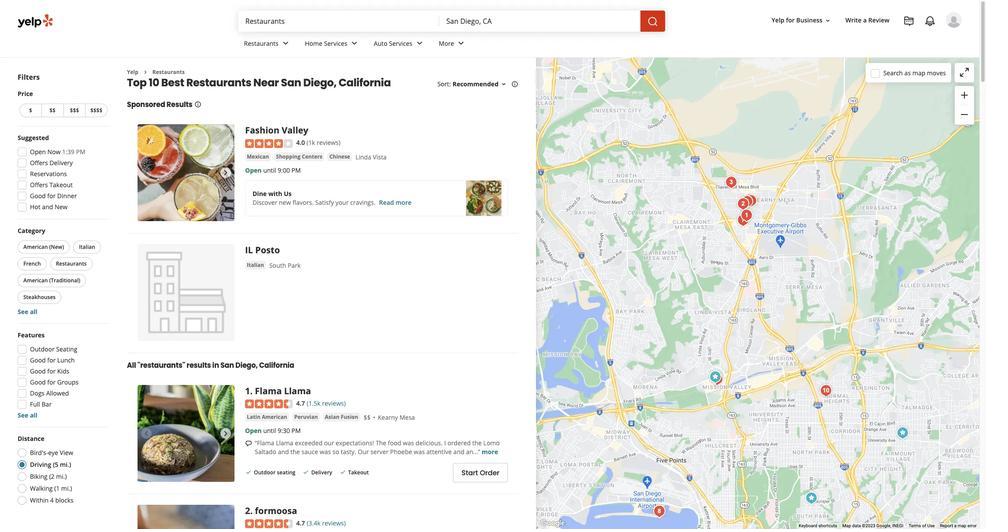 Task type: vqa. For each thing, say whether or not it's contained in the screenshot.
by
no



Task type: describe. For each thing, give the bounding box(es) containing it.
24 chevron down v2 image for auto services
[[414, 38, 425, 49]]

bar
[[42, 400, 52, 409]]

park
[[288, 262, 301, 270]]

order
[[480, 468, 499, 478]]

allowed
[[46, 389, 69, 398]]

1 horizontal spatial il posto image
[[803, 490, 820, 507]]

Near text field
[[446, 16, 633, 26]]

blocks
[[55, 496, 73, 505]]

notifications image
[[925, 16, 935, 26]]

9:30
[[278, 427, 290, 435]]

lomo
[[483, 439, 500, 447]]

mi.) for driving (5 mi.)
[[60, 461, 71, 469]]

16 chevron down v2 image
[[500, 81, 507, 88]]

pm for open now 1:39 pm
[[76, 148, 85, 156]]

shopping
[[276, 153, 301, 160]]

(2
[[49, 473, 54, 481]]

sponsored
[[127, 100, 165, 110]]

peruvian
[[294, 414, 318, 421]]

0 vertical spatial california
[[339, 76, 391, 90]]

tasty.
[[341, 448, 356, 456]]

hot and new
[[30, 203, 68, 211]]

$$ inside button
[[49, 107, 56, 114]]

italian link
[[245, 261, 266, 270]]

all for category
[[30, 308, 37, 316]]

so
[[332, 448, 339, 456]]

our
[[358, 448, 369, 456]]

for for dinner
[[47, 192, 56, 200]]

0 horizontal spatial italian button
[[73, 241, 101, 254]]

$$$$
[[90, 107, 102, 114]]

. for 2
[[250, 505, 253, 517]]

suggested
[[18, 134, 49, 142]]

for for groups
[[47, 378, 56, 387]]

9:00
[[278, 166, 290, 174]]

full
[[30, 400, 40, 409]]

good for lunch
[[30, 356, 75, 365]]

(3.4k reviews)
[[307, 519, 346, 528]]

1 horizontal spatial restaurants link
[[237, 32, 298, 57]]

dinner
[[57, 192, 77, 200]]

was down delicious.
[[414, 448, 425, 456]]

start order link
[[453, 463, 508, 483]]

read
[[379, 198, 394, 207]]

asian fusion link
[[323, 413, 360, 422]]

american (traditional) button
[[18, 274, 86, 287]]

was up phoebe
[[403, 439, 414, 447]]

the
[[376, 439, 386, 447]]

(1.5k reviews) link
[[307, 399, 346, 408]]

fashion valley link
[[245, 124, 308, 136]]

16 checkmark v2 image for delivery
[[303, 469, 310, 476]]

a for report
[[954, 524, 957, 529]]

(3.4k
[[307, 519, 321, 528]]

mi.) for walking (1 mi.)
[[61, 484, 72, 493]]

0 vertical spatial san
[[281, 76, 301, 90]]

1 horizontal spatial flama llama image
[[738, 207, 756, 224]]

offers for offers delivery
[[30, 159, 48, 167]]

slideshow element for open until 9:30 pm
[[138, 385, 235, 482]]

good for good for lunch
[[30, 356, 46, 365]]

chinese button
[[328, 152, 352, 161]]

until for until 9:00 pm
[[263, 166, 276, 174]]

write a review link
[[842, 13, 893, 28]]

formoosa link
[[255, 505, 297, 517]]

2 horizontal spatial and
[[453, 448, 464, 456]]

chinese
[[329, 153, 350, 160]]

good for good for groups
[[30, 378, 46, 387]]

$$$
[[70, 107, 79, 114]]

auto services
[[374, 39, 412, 47]]

24 chevron down v2 image for restaurants
[[280, 38, 291, 49]]

see for category
[[18, 308, 28, 316]]

more inside 'dine with us discover new flavors. satisfy your cravings. read more'
[[396, 198, 412, 207]]

16 checkmark v2 image
[[339, 469, 346, 476]]

0 horizontal spatial delivery
[[49, 159, 73, 167]]

yelp link
[[127, 68, 138, 76]]

mexican
[[247, 153, 269, 160]]

for for kids
[[47, 367, 56, 376]]

discover
[[253, 198, 277, 207]]

fusion
[[341, 414, 358, 421]]

slideshow element for open until 9:00 pm
[[138, 124, 235, 221]]

option group containing distance
[[15, 435, 109, 508]]

yuk dae jang image
[[723, 174, 740, 191]]

0 vertical spatial 16 info v2 image
[[511, 81, 518, 88]]

french
[[23, 260, 41, 268]]

shopping centers
[[276, 153, 322, 160]]

c level image
[[651, 503, 668, 521]]

(new)
[[49, 243, 64, 251]]

1 horizontal spatial italian
[[247, 262, 264, 269]]

see all for category
[[18, 308, 37, 316]]

yun tea house image
[[734, 212, 752, 229]]

steamy piggy image
[[738, 193, 756, 211]]

fashion valley image inside map region
[[707, 369, 724, 386]]

biking (2 mi.)
[[30, 473, 67, 481]]

the vibe image
[[817, 382, 835, 400]]

american (traditional)
[[23, 277, 80, 284]]

0 vertical spatial il posto image
[[138, 244, 235, 341]]

restaurants inside button
[[56, 260, 87, 268]]

american inside latin american button
[[262, 414, 287, 421]]

peruvian link
[[292, 413, 320, 422]]

. for 1
[[250, 385, 253, 397]]

dogs allowed
[[30, 389, 69, 398]]

mesa
[[400, 414, 415, 422]]

latin
[[247, 414, 260, 421]]

outdoor for outdoor seating
[[30, 345, 55, 354]]

latin american link
[[245, 413, 289, 422]]

centers
[[302, 153, 322, 160]]

yelp for yelp for business
[[772, 16, 784, 24]]

0 horizontal spatial 16 info v2 image
[[194, 101, 201, 108]]

expectations!
[[336, 439, 374, 447]]

tyler b. image
[[946, 12, 962, 28]]

latin american button
[[245, 413, 289, 422]]

pm for open until 9:00 pm
[[292, 166, 301, 174]]

takeout inside group
[[49, 181, 73, 189]]

1 vertical spatial delivery
[[311, 469, 332, 477]]

offers takeout
[[30, 181, 73, 189]]

french button
[[18, 257, 47, 271]]

yelp for business button
[[768, 13, 835, 28]]

outdoor for outdoor seating
[[254, 469, 276, 477]]

error
[[968, 524, 977, 529]]

1:39
[[62, 148, 74, 156]]

kearny mesa
[[378, 414, 415, 422]]

cravings.
[[350, 198, 376, 207]]

valley
[[282, 124, 308, 136]]

0 vertical spatial llama
[[284, 385, 311, 397]]

Find text field
[[245, 16, 432, 26]]

seating
[[277, 469, 295, 477]]

il posto link
[[245, 244, 280, 256]]

a for write
[[863, 16, 867, 24]]

1 vertical spatial takeout
[[348, 469, 369, 477]]

sort:
[[437, 80, 451, 88]]

google,
[[877, 524, 891, 529]]

near
[[253, 76, 279, 90]]

0 horizontal spatial flama llama image
[[138, 385, 235, 482]]

0 horizontal spatial restaurants link
[[152, 68, 185, 76]]

4.7 link for 2 . formoosa
[[296, 519, 305, 528]]

open for open now 1:39 pm
[[30, 148, 46, 156]]

1
[[245, 385, 250, 397]]

an…"
[[466, 448, 480, 456]]

all
[[127, 361, 136, 371]]

see all button for category
[[18, 308, 37, 316]]

see for features
[[18, 411, 28, 420]]

search
[[883, 69, 903, 77]]

previous image for open until 9:30 pm
[[141, 429, 152, 439]]

zoom out image
[[959, 109, 970, 120]]

business
[[796, 16, 823, 24]]

1 vertical spatial california
[[259, 361, 294, 371]]

top
[[127, 76, 147, 90]]

1 horizontal spatial $$
[[364, 414, 371, 422]]

ten seconds yunnan rice noodle image
[[742, 192, 760, 210]]

kids
[[57, 367, 69, 376]]

bird's-eye view
[[30, 449, 73, 457]]

more link
[[432, 32, 474, 57]]

ordered
[[448, 439, 471, 447]]

$
[[29, 107, 32, 114]]

10
[[149, 76, 159, 90]]

south park
[[269, 262, 301, 270]]



Task type: locate. For each thing, give the bounding box(es) containing it.
category
[[18, 227, 45, 235]]

1 vertical spatial reviews)
[[322, 400, 346, 408]]

bird's-
[[30, 449, 48, 457]]

linda
[[356, 153, 371, 161]]

mi.) for biking (2 mi.)
[[56, 473, 67, 481]]

the up 'an…"'
[[472, 439, 482, 447]]

mi.) right (1 at the bottom left of page
[[61, 484, 72, 493]]

0 vertical spatial previous image
[[141, 168, 152, 178]]

1 vertical spatial fashion valley image
[[707, 369, 724, 386]]

results
[[167, 100, 192, 110]]

. left flama
[[250, 385, 253, 397]]

4 good from the top
[[30, 378, 46, 387]]

1 24 chevron down v2 image from the left
[[280, 38, 291, 49]]

4.7 star rating image
[[245, 400, 293, 409], [245, 520, 293, 529]]

24 chevron down v2 image left home
[[280, 38, 291, 49]]

open until 9:00 pm
[[245, 166, 301, 174]]

1 horizontal spatial 16 info v2 image
[[511, 81, 518, 88]]

diego, up 1
[[235, 361, 258, 371]]

1 4.7 from the top
[[296, 400, 305, 408]]

all down steakhouses button
[[30, 308, 37, 316]]

0 horizontal spatial 24 chevron down v2 image
[[280, 38, 291, 49]]

$$ button
[[41, 104, 63, 117]]

1 see all button from the top
[[18, 308, 37, 316]]

0 vertical spatial pm
[[76, 148, 85, 156]]

1 horizontal spatial yelp
[[772, 16, 784, 24]]

outdoor
[[30, 345, 55, 354], [254, 469, 276, 477]]

2 previous image from the top
[[141, 429, 152, 439]]

and down ordered
[[453, 448, 464, 456]]

steakhouses
[[23, 294, 56, 301]]

price group
[[18, 89, 109, 119]]

american up "open until 9:30 pm"
[[262, 414, 287, 421]]

0 vertical spatial diego,
[[303, 76, 337, 90]]

1 vertical spatial open
[[245, 166, 262, 174]]

1 vertical spatial next image
[[220, 429, 231, 439]]

2 4.7 link from the top
[[296, 519, 305, 528]]

0 horizontal spatial diego,
[[235, 361, 258, 371]]

None field
[[245, 16, 432, 26], [446, 16, 633, 26]]

diego,
[[303, 76, 337, 90], [235, 361, 258, 371]]

formoosa
[[255, 505, 297, 517]]

next image for open until 9:00 pm
[[220, 168, 231, 178]]

yelp left 16 chevron right v2 image
[[127, 68, 138, 76]]

dine
[[253, 189, 267, 198]]

4.7 left (3.4k at left
[[296, 519, 305, 528]]

4.7 left (1.5k
[[296, 400, 305, 408]]

2 4.7 star rating image from the top
[[245, 520, 293, 529]]

for up the good for kids
[[47, 356, 56, 365]]

1 horizontal spatial outdoor
[[254, 469, 276, 477]]

1 vertical spatial italian button
[[245, 261, 266, 270]]

was down our
[[320, 448, 331, 456]]

reviews) right (3.4k at left
[[322, 519, 346, 528]]

24 chevron down v2 image inside more link
[[456, 38, 466, 49]]

delivery left 16 checkmark v2 icon
[[311, 469, 332, 477]]

see all button down full
[[18, 411, 37, 420]]

map for moves
[[912, 69, 925, 77]]

delivery down the open now 1:39 pm
[[49, 159, 73, 167]]

1 vertical spatial diego,
[[235, 361, 258, 371]]

italian down il
[[247, 262, 264, 269]]

0 vertical spatial 4.7 star rating image
[[245, 400, 293, 409]]

next image
[[220, 168, 231, 178], [220, 429, 231, 439]]

none field the near
[[446, 16, 633, 26]]

use
[[927, 524, 935, 529]]

review
[[868, 16, 890, 24]]

0 horizontal spatial 16 checkmark v2 image
[[245, 469, 252, 476]]

llama down 9:30
[[276, 439, 293, 447]]

good up hot
[[30, 192, 46, 200]]

2 16 checkmark v2 image from the left
[[303, 469, 310, 476]]

open for open until 9:30 pm
[[245, 427, 262, 435]]

1 vertical spatial a
[[954, 524, 957, 529]]

2 until from the top
[[263, 427, 276, 435]]

and right hot
[[42, 203, 53, 211]]

sponsored results
[[127, 100, 192, 110]]

map left error
[[958, 524, 966, 529]]

write a review
[[845, 16, 890, 24]]

open until 9:30 pm
[[245, 427, 301, 435]]

reviews) right (1k
[[317, 139, 340, 147]]

2 see from the top
[[18, 411, 28, 420]]

1 horizontal spatial delivery
[[311, 469, 332, 477]]

san right near
[[281, 76, 301, 90]]

see down steakhouses button
[[18, 308, 28, 316]]

none field find
[[245, 16, 432, 26]]

open down suggested
[[30, 148, 46, 156]]

american for american (traditional)
[[23, 277, 48, 284]]

0 vertical spatial takeout
[[49, 181, 73, 189]]

4.7 star rating image for flama
[[245, 400, 293, 409]]

american for american (new)
[[23, 243, 48, 251]]

fashion valley image
[[138, 124, 235, 221], [707, 369, 724, 386]]

flama llama link
[[255, 385, 311, 397]]

1 4.7 star rating image from the top
[[245, 400, 293, 409]]

until for until 9:30 pm
[[263, 427, 276, 435]]

california up 1 . flama llama
[[259, 361, 294, 371]]

offers delivery
[[30, 159, 73, 167]]

1 vertical spatial more
[[482, 448, 498, 456]]

good up the dogs
[[30, 378, 46, 387]]

server
[[371, 448, 389, 456]]

google image
[[538, 518, 567, 529]]

for down offers takeout
[[47, 192, 56, 200]]

baba'z grill image
[[894, 425, 912, 442]]

0 vertical spatial next image
[[220, 168, 231, 178]]

auto
[[374, 39, 387, 47]]

open down 'mexican' link
[[245, 166, 262, 174]]

1 horizontal spatial map
[[958, 524, 966, 529]]

0 vertical spatial american
[[23, 243, 48, 251]]

16 checkmark v2 image for outdoor seating
[[245, 469, 252, 476]]

2 24 chevron down v2 image from the left
[[414, 38, 425, 49]]

0 vertical spatial more
[[396, 198, 412, 207]]

1 none field from the left
[[245, 16, 432, 26]]

previous image for open until 9:00 pm
[[141, 168, 152, 178]]

flavors.
[[293, 198, 314, 207]]

1 next image from the top
[[220, 168, 231, 178]]

4.7 link left (3.4k at left
[[296, 519, 305, 528]]

4.7 star rating image down flama
[[245, 400, 293, 409]]

open down latin at bottom
[[245, 427, 262, 435]]

hot
[[30, 203, 40, 211]]

llama inside "flama llama exceeded our expectations! the food was delicious. i ordered the lomo saltado and the sauce was so tasty. our server phoebe was attentive and an…"
[[276, 439, 293, 447]]

16 info v2 image
[[511, 81, 518, 88], [194, 101, 201, 108]]

2 none field from the left
[[446, 16, 633, 26]]

good for dinner
[[30, 192, 77, 200]]

offers
[[30, 159, 48, 167], [30, 181, 48, 189]]

2 4.7 from the top
[[296, 519, 305, 528]]

0 horizontal spatial and
[[42, 203, 53, 211]]

delivery
[[49, 159, 73, 167], [311, 469, 332, 477]]

1 4.7 link from the top
[[296, 399, 305, 408]]

il
[[245, 244, 253, 256]]

the
[[472, 439, 482, 447], [291, 448, 300, 456]]

4.7 star rating image for formoosa
[[245, 520, 293, 529]]

until up "flama
[[263, 427, 276, 435]]

our
[[324, 439, 334, 447]]

1 horizontal spatial takeout
[[348, 469, 369, 477]]

for inside button
[[786, 16, 795, 24]]

group
[[955, 86, 974, 125], [15, 134, 109, 214], [16, 227, 109, 317], [15, 331, 109, 420]]

group containing suggested
[[15, 134, 109, 214]]

2 see all from the top
[[18, 411, 37, 420]]

home
[[305, 39, 322, 47]]

for for lunch
[[47, 356, 56, 365]]

dine with us discover new flavors. satisfy your cravings. read more
[[253, 189, 412, 207]]

2 next image from the top
[[220, 429, 231, 439]]

0 vertical spatial the
[[472, 439, 482, 447]]

reviews) up the asian
[[322, 400, 346, 408]]

more link
[[482, 448, 498, 456]]

2 see all button from the top
[[18, 411, 37, 420]]

0 vertical spatial open
[[30, 148, 46, 156]]

fashion valley
[[245, 124, 308, 136]]

1 . from the top
[[250, 385, 253, 397]]

a right report
[[954, 524, 957, 529]]

2 offers from the top
[[30, 181, 48, 189]]

2 vertical spatial open
[[245, 427, 262, 435]]

1 vertical spatial yelp
[[127, 68, 138, 76]]

16 chevron right v2 image
[[142, 69, 149, 76]]

1 vertical spatial italian
[[247, 262, 264, 269]]

all down full
[[30, 411, 37, 420]]

see all down steakhouses button
[[18, 308, 37, 316]]

0 vertical spatial flama llama image
[[738, 207, 756, 224]]

1 horizontal spatial a
[[954, 524, 957, 529]]

services left 24 chevron down v2 image
[[324, 39, 347, 47]]

map right as on the top right of page
[[912, 69, 925, 77]]

1 horizontal spatial and
[[278, 448, 289, 456]]

1 vertical spatial 4.7
[[296, 519, 305, 528]]

(1.5k
[[307, 400, 321, 408]]

"flama
[[255, 439, 274, 447]]

recommended
[[453, 80, 499, 88]]

yelp
[[772, 16, 784, 24], [127, 68, 138, 76]]

0 vertical spatial offers
[[30, 159, 48, 167]]

american down category at the left of page
[[23, 243, 48, 251]]

projects image
[[904, 16, 914, 26]]

0 vertical spatial see all
[[18, 308, 37, 316]]

16 speech v2 image
[[245, 440, 252, 447]]

services right auto
[[389, 39, 412, 47]]

$$ right fusion
[[364, 414, 371, 422]]

0 horizontal spatial $$
[[49, 107, 56, 114]]

24 chevron down v2 image right more
[[456, 38, 466, 49]]

0 vertical spatial italian
[[79, 243, 95, 251]]

phoebe
[[390, 448, 412, 456]]

1 horizontal spatial the
[[472, 439, 482, 447]]

4.7 for flama llama
[[296, 400, 305, 408]]

24 chevron down v2 image inside auto services link
[[414, 38, 425, 49]]

4.7 star rating image down 2 . formoosa
[[245, 520, 293, 529]]

0 vertical spatial fashion valley image
[[138, 124, 235, 221]]

llama up (1.5k
[[284, 385, 311, 397]]

0 vertical spatial until
[[263, 166, 276, 174]]

24 chevron down v2 image inside the restaurants link
[[280, 38, 291, 49]]

4.7 link for 1 . flama llama
[[296, 399, 305, 408]]

1 vertical spatial .
[[250, 505, 253, 517]]

0 horizontal spatial takeout
[[49, 181, 73, 189]]

1 vertical spatial pm
[[292, 166, 301, 174]]

1 vertical spatial see all
[[18, 411, 37, 420]]

(1
[[54, 484, 60, 493]]

1 offers from the top
[[30, 159, 48, 167]]

0 vertical spatial delivery
[[49, 159, 73, 167]]

for down good for lunch
[[47, 367, 56, 376]]

outdoor down saltado
[[254, 469, 276, 477]]

restaurants inside business categories element
[[244, 39, 278, 47]]

formoosa image
[[734, 195, 752, 213]]

0 horizontal spatial map
[[912, 69, 925, 77]]

3 24 chevron down v2 image from the left
[[456, 38, 466, 49]]

business categories element
[[237, 32, 962, 57]]

recommended button
[[453, 80, 507, 88]]

italian button down il
[[245, 261, 266, 270]]

il posto
[[245, 244, 280, 256]]

2 good from the top
[[30, 356, 46, 365]]

24 chevron down v2 image right auto services
[[414, 38, 425, 49]]

in
[[212, 361, 219, 371]]

2 services from the left
[[389, 39, 412, 47]]

filters
[[18, 72, 40, 82]]

good for kids
[[30, 367, 69, 376]]

1 see from the top
[[18, 308, 28, 316]]

italian button up restaurants button
[[73, 241, 101, 254]]

1 vertical spatial until
[[263, 427, 276, 435]]

1 vertical spatial $$
[[364, 414, 371, 422]]

option group
[[15, 435, 109, 508]]

1 all from the top
[[30, 308, 37, 316]]

report a map error
[[940, 524, 977, 529]]

1 services from the left
[[324, 39, 347, 47]]

for left the business
[[786, 16, 795, 24]]

reviews)
[[317, 139, 340, 147], [322, 400, 346, 408], [322, 519, 346, 528]]

1 horizontal spatial diego,
[[303, 76, 337, 90]]

a right "write"
[[863, 16, 867, 24]]

for for business
[[786, 16, 795, 24]]

group containing category
[[16, 227, 109, 317]]

0 vertical spatial slideshow element
[[138, 124, 235, 221]]

home services
[[305, 39, 347, 47]]

0 horizontal spatial more
[[396, 198, 412, 207]]

of
[[922, 524, 926, 529]]

takeout right 16 checkmark v2 icon
[[348, 469, 369, 477]]

0 vertical spatial all
[[30, 308, 37, 316]]

takeout up dinner
[[49, 181, 73, 189]]

1 vertical spatial american
[[23, 277, 48, 284]]

1 vertical spatial llama
[[276, 439, 293, 447]]

restaurants link
[[237, 32, 298, 57], [152, 68, 185, 76]]

peruvian button
[[292, 413, 320, 422]]

2 vertical spatial pm
[[292, 427, 301, 435]]

next image for open until 9:30 pm
[[220, 429, 231, 439]]

offers up reservations
[[30, 159, 48, 167]]

1 vertical spatial see all button
[[18, 411, 37, 420]]

see all button down steakhouses button
[[18, 308, 37, 316]]

0 vertical spatial reviews)
[[317, 139, 340, 147]]

terms
[[909, 524, 921, 529]]

0 horizontal spatial the
[[291, 448, 300, 456]]

diego, down home services
[[303, 76, 337, 90]]

keyboard shortcuts
[[799, 524, 837, 529]]

24 chevron down v2 image
[[349, 38, 360, 49]]

1 horizontal spatial fashion valley image
[[707, 369, 724, 386]]

shopping centers link
[[274, 152, 324, 161]]

terms of use
[[909, 524, 935, 529]]

16 checkmark v2 image left outdoor seating at the left bottom
[[245, 469, 252, 476]]

offers for offers takeout
[[30, 181, 48, 189]]

moves
[[927, 69, 946, 77]]

reviews) for formoosa
[[322, 519, 346, 528]]

yelp for yelp link
[[127, 68, 138, 76]]

$$ left $$$ button at the left of page
[[49, 107, 56, 114]]

$$$ button
[[63, 104, 85, 117]]

features
[[18, 331, 45, 339]]

california down 24 chevron down v2 image
[[339, 76, 391, 90]]

1 good from the top
[[30, 192, 46, 200]]

0 horizontal spatial fashion valley image
[[138, 124, 235, 221]]

0 vertical spatial italian button
[[73, 241, 101, 254]]

within
[[30, 496, 49, 505]]

0 horizontal spatial none field
[[245, 16, 432, 26]]

pm right 9:30
[[292, 427, 301, 435]]

all for features
[[30, 411, 37, 420]]

services for auto services
[[389, 39, 412, 47]]

group containing features
[[15, 331, 109, 420]]

1 vertical spatial 4.7 link
[[296, 519, 305, 528]]

1 vertical spatial outdoor
[[254, 469, 276, 477]]

map region
[[512, 44, 986, 529]]

search image
[[647, 16, 658, 27]]

previous image
[[141, 168, 152, 178], [141, 429, 152, 439]]

data
[[852, 524, 861, 529]]

see all button for features
[[18, 411, 37, 420]]

pm for open until 9:30 pm
[[292, 427, 301, 435]]

slideshow element
[[138, 124, 235, 221], [138, 385, 235, 482]]

reviews) for flama llama
[[322, 400, 346, 408]]

yelp inside button
[[772, 16, 784, 24]]

latin american
[[247, 414, 287, 421]]

more right read
[[396, 198, 412, 207]]

more down lomo
[[482, 448, 498, 456]]

. left formoosa link
[[250, 505, 253, 517]]

until
[[263, 166, 276, 174], [263, 427, 276, 435]]

was
[[403, 439, 414, 447], [320, 448, 331, 456], [414, 448, 425, 456]]

yelp left the business
[[772, 16, 784, 24]]

0 horizontal spatial san
[[220, 361, 234, 371]]

1 vertical spatial offers
[[30, 181, 48, 189]]

good up the good for kids
[[30, 356, 46, 365]]

0 horizontal spatial services
[[324, 39, 347, 47]]

0 vertical spatial see
[[18, 308, 28, 316]]

0 vertical spatial restaurants link
[[237, 32, 298, 57]]

16 checkmark v2 image right seating
[[303, 469, 310, 476]]

None search field
[[238, 11, 667, 32]]

pm right 1:39 on the left top
[[76, 148, 85, 156]]

0 horizontal spatial a
[[863, 16, 867, 24]]

san right in
[[220, 361, 234, 371]]

services for home services
[[324, 39, 347, 47]]

best
[[161, 76, 184, 90]]

see all down full
[[18, 411, 37, 420]]

0 vertical spatial yelp
[[772, 16, 784, 24]]

user actions element
[[765, 11, 974, 65]]

16 info v2 image right 16 chevron down v2 image
[[511, 81, 518, 88]]

american inside american (traditional) button
[[23, 277, 48, 284]]

1 horizontal spatial italian button
[[245, 261, 266, 270]]

for down the good for kids
[[47, 378, 56, 387]]

0 vertical spatial $$
[[49, 107, 56, 114]]

new
[[55, 203, 68, 211]]

1 horizontal spatial 24 chevron down v2 image
[[414, 38, 425, 49]]

see all
[[18, 308, 37, 316], [18, 411, 37, 420]]

see all for features
[[18, 411, 37, 420]]

more
[[396, 198, 412, 207], [482, 448, 498, 456]]

outdoor up good for lunch
[[30, 345, 55, 354]]

16 checkmark v2 image
[[245, 469, 252, 476], [303, 469, 310, 476]]

4.7 for formoosa
[[296, 519, 305, 528]]

1 previous image from the top
[[141, 168, 152, 178]]

2 all from the top
[[30, 411, 37, 420]]

4 star rating image
[[245, 139, 293, 148]]

1 vertical spatial 16 info v2 image
[[194, 101, 201, 108]]

good for good for dinner
[[30, 192, 46, 200]]

16 chevron down v2 image
[[824, 17, 831, 24]]

the left sauce at the left of the page
[[291, 448, 300, 456]]

llama
[[284, 385, 311, 397], [276, 439, 293, 447]]

2 slideshow element from the top
[[138, 385, 235, 482]]

mi.) right (5
[[60, 461, 71, 469]]

16 info v2 image right results
[[194, 101, 201, 108]]

(3.4k reviews) link
[[307, 519, 346, 528]]

start order
[[462, 468, 499, 478]]

1 16 checkmark v2 image from the left
[[245, 469, 252, 476]]

offers down reservations
[[30, 181, 48, 189]]

eye
[[48, 449, 58, 457]]

pm right 9:00
[[292, 166, 301, 174]]

0 vertical spatial 4.7
[[296, 400, 305, 408]]

1 horizontal spatial services
[[389, 39, 412, 47]]

until left 9:00
[[263, 166, 276, 174]]

inegi
[[892, 524, 903, 529]]

and right saltado
[[278, 448, 289, 456]]

start
[[462, 468, 478, 478]]

2 . from the top
[[250, 505, 253, 517]]

(1.5k reviews)
[[307, 400, 346, 408]]

4.7 link left (1.5k
[[296, 399, 305, 408]]

restaurants link right 16 chevron right v2 image
[[152, 68, 185, 76]]

3 good from the top
[[30, 367, 46, 376]]

map
[[912, 69, 925, 77], [958, 524, 966, 529]]

mi.) right (2 at the bottom left of the page
[[56, 473, 67, 481]]

1 vertical spatial slideshow element
[[138, 385, 235, 482]]

see up distance at the left bottom of page
[[18, 411, 28, 420]]

map for error
[[958, 524, 966, 529]]

price
[[18, 89, 33, 98]]

24 chevron down v2 image
[[280, 38, 291, 49], [414, 38, 425, 49], [456, 38, 466, 49]]

exceeded
[[295, 439, 322, 447]]

american down french button
[[23, 277, 48, 284]]

american inside american (new) button
[[23, 243, 48, 251]]

flama llama image
[[738, 207, 756, 224], [138, 385, 235, 482]]

italian button
[[73, 241, 101, 254], [245, 261, 266, 270]]

24 chevron down v2 image for more
[[456, 38, 466, 49]]

italian up restaurants button
[[79, 243, 95, 251]]

1 vertical spatial the
[[291, 448, 300, 456]]

1 vertical spatial restaurants link
[[152, 68, 185, 76]]

zoom in image
[[959, 90, 970, 100]]

restaurants link up near
[[237, 32, 298, 57]]

expand map image
[[959, 67, 970, 78]]

good for good for kids
[[30, 367, 46, 376]]

1 slideshow element from the top
[[138, 124, 235, 221]]

mi.)
[[60, 461, 71, 469], [56, 473, 67, 481], [61, 484, 72, 493]]

0 vertical spatial map
[[912, 69, 925, 77]]

1 vertical spatial il posto image
[[803, 490, 820, 507]]

good down good for lunch
[[30, 367, 46, 376]]

il posto image
[[138, 244, 235, 341], [803, 490, 820, 507]]

1 horizontal spatial more
[[482, 448, 498, 456]]

open for open until 9:00 pm
[[245, 166, 262, 174]]

1 until from the top
[[263, 166, 276, 174]]

1 see all from the top
[[18, 308, 37, 316]]

craft house fashion valley image
[[708, 371, 726, 388]]

"flama llama exceeded our expectations! the food was delicious. i ordered the lomo saltado and the sauce was so tasty. our server phoebe was attentive and an…"
[[255, 439, 500, 456]]

i
[[444, 439, 446, 447]]

0 horizontal spatial il posto image
[[138, 244, 235, 341]]



